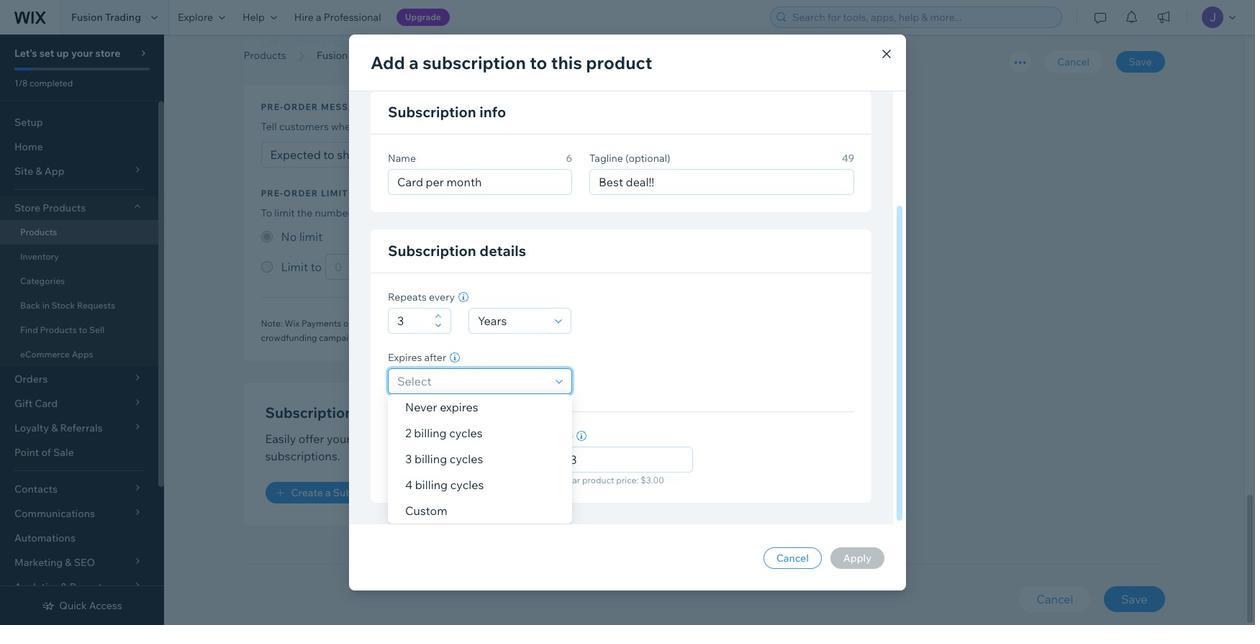 Task type: vqa. For each thing, say whether or not it's contained in the screenshot.
Create a Subscription Button
yes



Task type: locate. For each thing, give the bounding box(es) containing it.
cancel for topmost cancel button
[[1058, 55, 1090, 68]]

tell customers when this product will be shipped or delivered.
[[261, 121, 549, 133]]

within
[[576, 318, 601, 329]]

1 vertical spatial cancel button
[[763, 548, 822, 569]]

1 vertical spatial billing
[[414, 452, 447, 466]]

customers for when
[[279, 121, 329, 133]]

create
[[291, 487, 323, 500]]

2 vertical spatial when
[[445, 318, 467, 329]]

products left the delivered
[[484, 318, 520, 329]]

supports
[[362, 318, 399, 329]]

or
[[534, 35, 545, 49], [490, 121, 500, 133]]

pre- right for
[[453, 207, 472, 220]]

1 horizontal spatial products link
[[236, 48, 293, 63]]

a inside button
[[325, 487, 331, 500]]

add
[[371, 52, 405, 73]]

learn down let
[[261, 52, 291, 67]]

when left out
[[548, 35, 577, 49]]

products inside subscriptions "form"
[[244, 49, 286, 62]]

1 horizontal spatial 0 number field
[[566, 448, 688, 472]]

of right out
[[618, 35, 628, 49]]

pre- down repeats
[[400, 318, 417, 329]]

2 horizontal spatial the
[[656, 318, 669, 329]]

before
[[430, 35, 465, 49]]

or right shipped
[[490, 121, 500, 133]]

0 vertical spatial order
[[350, 52, 379, 67]]

back
[[20, 300, 40, 311]]

when right orders
[[445, 318, 467, 329]]

customers up about
[[281, 35, 337, 49]]

0 number field up price:
[[566, 448, 688, 472]]

hire a professional
[[294, 11, 381, 24]]

1 vertical spatial order
[[284, 102, 318, 113]]

1 vertical spatial or
[[490, 121, 500, 133]]

1 pre- from the top
[[261, 102, 284, 113]]

customers inside let customers buy this product before it's released or when it's out of stock. learn about pre-order
[[281, 35, 337, 49]]

1 horizontal spatial $
[[559, 453, 566, 467]]

billing for 3
[[414, 452, 447, 466]]

0 horizontal spatial fusion
[[71, 11, 103, 24]]

2 billing cycles
[[405, 426, 483, 440]]

products link
[[236, 48, 293, 63], [0, 220, 158, 245]]

fusion for fusion toy
[[317, 49, 348, 62]]

products left 2
[[353, 432, 402, 447]]

0 vertical spatial billing
[[414, 426, 447, 440]]

cycles down expires
[[449, 426, 483, 440]]

customers
[[281, 35, 337, 49], [279, 121, 329, 133]]

select field down details
[[474, 309, 550, 333]]

offer
[[299, 432, 324, 447]]

1 vertical spatial your
[[327, 432, 351, 447]]

cycles for 2 billing cycles
[[449, 426, 483, 440]]

1 horizontal spatial when
[[445, 318, 467, 329]]

to down the released
[[530, 52, 547, 73]]

of right part
[[798, 318, 806, 329]]

access
[[89, 600, 122, 612]]

1 horizontal spatial or
[[534, 35, 545, 49]]

0 vertical spatial cancel button
[[1045, 51, 1103, 73]]

available
[[394, 207, 435, 220]]

customers down the pre-order message
[[279, 121, 329, 133]]

select field up expires
[[393, 369, 551, 394]]

0 vertical spatial customers
[[281, 35, 337, 49]]

your right up on the top left
[[71, 47, 93, 60]]

order down the buy
[[350, 52, 379, 67]]

in
[[42, 300, 50, 311]]

fusion inside subscriptions "form"
[[317, 49, 348, 62]]

shipped
[[450, 121, 488, 133]]

stock.
[[631, 35, 663, 49]]

subscriptions.
[[265, 449, 340, 464]]

0 horizontal spatial products
[[353, 432, 402, 447]]

tell
[[261, 121, 277, 133]]

it's left out
[[580, 35, 594, 49]]

toy
[[350, 49, 367, 62]]

a inside note: wix payments only supports pre-orders when the products are delivered within 12 months of the purchase date, and are not part of a crowdfunding campaign.
[[808, 318, 813, 329]]

this inside let customers buy this product before it's released or when it's out of stock. learn about pre-order
[[363, 35, 382, 49]]

Select field
[[474, 309, 550, 333], [393, 369, 551, 394]]

or right the released
[[534, 35, 545, 49]]

store products
[[14, 202, 86, 214]]

products down help button
[[244, 49, 286, 62]]

products link down help button
[[236, 48, 293, 63]]

store
[[95, 47, 120, 60]]

add a subscription to this product
[[371, 52, 652, 73]]

e.g., Subscribe & save 15% field
[[595, 170, 849, 194]]

0 horizontal spatial $
[[473, 453, 479, 466]]

products right "store"
[[43, 202, 86, 214]]

products up 'inventory'
[[20, 227, 57, 238]]

the right orders
[[469, 318, 482, 329]]

2 pre- from the top
[[261, 188, 284, 199]]

when inside note: wix payments only supports pre-orders when the products are delivered within 12 months of the purchase date, and are not part of a crowdfunding campaign.
[[445, 318, 467, 329]]

apps
[[72, 349, 93, 360]]

expires after
[[388, 351, 446, 364]]

a right part
[[808, 318, 813, 329]]

this
[[363, 35, 382, 49], [551, 52, 582, 73], [359, 121, 376, 133], [566, 207, 584, 220]]

pre-
[[261, 102, 284, 113], [261, 188, 284, 199]]

$ up regular
[[559, 453, 566, 467]]

it's up subscription
[[468, 35, 483, 49]]

1 horizontal spatial fusion
[[317, 49, 348, 62]]

1 vertical spatial select field
[[393, 369, 551, 394]]

of inside let customers buy this product before it's released or when it's out of stock. learn about pre-order
[[618, 35, 628, 49]]

the down 'pre-order limit'
[[297, 207, 313, 220]]

back in stock requests
[[20, 300, 115, 311]]

0 horizontal spatial or
[[490, 121, 500, 133]]

completed
[[30, 78, 73, 89]]

a right hire
[[316, 11, 321, 24]]

0 vertical spatial learn
[[261, 52, 291, 67]]

basis
[[481, 432, 509, 447]]

products
[[484, 318, 520, 329], [353, 432, 402, 447]]

products inside easily offer your products on a recurring basis with subscriptions.
[[353, 432, 402, 447]]

Tell customers when this product will be shipped or delivered. field
[[266, 143, 825, 167]]

a for subscription
[[325, 487, 331, 500]]

1 vertical spatial cycles
[[450, 452, 483, 466]]

will
[[418, 121, 433, 133]]

billing right 3
[[414, 452, 447, 466]]

when
[[548, 35, 577, 49], [331, 121, 356, 133], [445, 318, 467, 329]]

are left the delivered
[[522, 318, 535, 329]]

home
[[14, 140, 43, 153]]

0 number field down on
[[393, 448, 457, 472]]

learn left how
[[680, 207, 707, 220]]

a for professional
[[316, 11, 321, 24]]

1 horizontal spatial it's
[[580, 35, 594, 49]]

0 horizontal spatial the
[[297, 207, 313, 220]]

1 horizontal spatial pre-
[[400, 318, 417, 329]]

payments
[[302, 318, 341, 329]]

pre- left toy
[[328, 52, 350, 67]]

limit up the number at the left top
[[321, 188, 348, 199]]

order for tell customers when this product will be shipped or delivered.
[[284, 102, 318, 113]]

are
[[522, 318, 535, 329], [750, 318, 762, 329]]

1 vertical spatial pre-
[[261, 188, 284, 199]]

0 horizontal spatial pre-
[[328, 52, 350, 67]]

are left not
[[750, 318, 762, 329]]

2 0 number field from the left
[[566, 448, 688, 472]]

order for to limit the number of items available for pre-order, start tracking this product's inventory.
[[284, 188, 318, 199]]

subscription for subscription details
[[388, 242, 476, 260]]

option group
[[261, 228, 830, 280]]

0 vertical spatial products link
[[236, 48, 293, 63]]

2 vertical spatial billing
[[415, 478, 448, 492]]

pre-order limit
[[261, 188, 348, 199]]

2 vertical spatial order
[[284, 188, 318, 199]]

0 vertical spatial products
[[484, 318, 520, 329]]

1 vertical spatial subscription
[[388, 242, 476, 260]]

fusion left toy
[[317, 49, 348, 62]]

0 horizontal spatial are
[[522, 318, 535, 329]]

1 vertical spatial learn
[[680, 207, 707, 220]]

on
[[404, 432, 418, 447]]

0 number field
[[393, 448, 457, 472], [566, 448, 688, 472]]

products inside note: wix payments only supports pre-orders when the products are delivered within 12 months of the purchase date, and are not part of a crowdfunding campaign.
[[484, 318, 520, 329]]

1 vertical spatial limit
[[274, 207, 295, 220]]

1/8
[[14, 78, 28, 89]]

2 vertical spatial cycles
[[450, 478, 484, 492]]

0 horizontal spatial products link
[[0, 220, 158, 245]]

subscriptions form
[[164, 0, 1255, 625]]

2 horizontal spatial pre-
[[453, 207, 472, 220]]

order up the number at the left top
[[284, 188, 318, 199]]

1 horizontal spatial to
[[530, 52, 547, 73]]

Search for tools, apps, help & more... field
[[788, 7, 1057, 27]]

1 horizontal spatial your
[[327, 432, 351, 447]]

products inside dropdown button
[[43, 202, 86, 214]]

0 vertical spatial fusion
[[71, 11, 103, 24]]

0 vertical spatial your
[[71, 47, 93, 60]]

cycles for 4 billing cycles
[[450, 478, 484, 492]]

1 vertical spatial customers
[[279, 121, 329, 133]]

product inside let customers buy this product before it's released or when it's out of stock. learn about pre-order
[[385, 35, 428, 49]]

cycles
[[449, 426, 483, 440], [450, 452, 483, 466], [450, 478, 484, 492]]

cycles down recurring
[[450, 452, 483, 466]]

0 vertical spatial limit
[[321, 188, 348, 199]]

never expires
[[405, 400, 478, 415]]

first time_stores_subsciptions and reccuring orders_calender and box copy image
[[671, 418, 825, 490]]

a right add
[[409, 52, 419, 73]]

note: wix payments only supports pre-orders when the products are delivered within 12 months of the purchase date, and are not part of a crowdfunding campaign.
[[261, 318, 813, 344]]

billing right 4
[[415, 478, 448, 492]]

trading
[[105, 11, 141, 24]]

limit
[[321, 188, 348, 199], [274, 207, 295, 220]]

product up add
[[385, 35, 428, 49]]

inventory
[[20, 251, 59, 262]]

2 horizontal spatial when
[[548, 35, 577, 49]]

0 horizontal spatial to
[[79, 325, 87, 335]]

subscription info
[[388, 103, 506, 121]]

cancel
[[1058, 55, 1090, 68], [776, 552, 809, 565], [1037, 593, 1073, 607]]

order inside let customers buy this product before it's released or when it's out of stock. learn about pre-order
[[350, 52, 379, 67]]

a inside easily offer your products on a recurring basis with subscriptions.
[[421, 432, 427, 447]]

2 vertical spatial cancel
[[1037, 593, 1073, 607]]

1 vertical spatial products link
[[0, 220, 158, 245]]

1 vertical spatial products
[[353, 432, 402, 447]]

0 vertical spatial or
[[534, 35, 545, 49]]

49
[[842, 152, 854, 165]]

message
[[321, 102, 368, 113]]

every
[[429, 291, 455, 304]]

a right create
[[325, 487, 331, 500]]

0 horizontal spatial it's
[[468, 35, 483, 49]]

1 vertical spatial to
[[79, 325, 87, 335]]

0 vertical spatial pre-
[[328, 52, 350, 67]]

0 horizontal spatial when
[[331, 121, 356, 133]]

start
[[501, 207, 523, 220]]

0 vertical spatial pre-
[[261, 102, 284, 113]]

to left sell
[[79, 325, 87, 335]]

let
[[261, 35, 278, 49]]

fusion left trading
[[71, 11, 103, 24]]

1 vertical spatial fusion
[[317, 49, 348, 62]]

tagline (optional)
[[589, 152, 670, 165]]

2 vertical spatial subscription
[[333, 487, 394, 500]]

save
[[1129, 55, 1152, 68], [1121, 593, 1148, 607]]

order left message
[[284, 102, 318, 113]]

when inside let customers buy this product before it's released or when it's out of stock. learn about pre-order
[[548, 35, 577, 49]]

limit right to
[[274, 207, 295, 220]]

cycles down $ "button"
[[450, 478, 484, 492]]

repeats
[[388, 291, 427, 304]]

hire a professional link
[[286, 0, 390, 35]]

0 vertical spatial cancel
[[1058, 55, 1090, 68]]

learn inside let customers buy this product before it's released or when it's out of stock. learn about pre-order
[[261, 52, 291, 67]]

when down message
[[331, 121, 356, 133]]

None text field
[[393, 309, 430, 333]]

sidebar element
[[0, 35, 164, 625]]

1 vertical spatial save
[[1121, 593, 1148, 607]]

campaign.
[[319, 333, 361, 344]]

(optional)
[[625, 152, 670, 165]]

to limit the number of items available for pre-order, start tracking this product's inventory. learn how
[[261, 207, 729, 220]]

1 horizontal spatial are
[[750, 318, 762, 329]]

tagline
[[589, 152, 623, 165]]

customers for buy
[[281, 35, 337, 49]]

2 vertical spatial pre-
[[400, 318, 417, 329]]

0 horizontal spatial learn
[[261, 52, 291, 67]]

wix
[[285, 318, 300, 329]]

4
[[405, 478, 413, 492]]

product left will
[[378, 121, 416, 133]]

0 vertical spatial cycles
[[449, 426, 483, 440]]

subscriptions
[[265, 404, 361, 422]]

point of sale
[[14, 446, 74, 459]]

0 vertical spatial save
[[1129, 55, 1152, 68]]

1 horizontal spatial products
[[484, 318, 520, 329]]

pre- up tell on the left top of page
[[261, 102, 284, 113]]

stock
[[52, 300, 75, 311]]

pre- up to
[[261, 188, 284, 199]]

$ down recurring
[[473, 453, 479, 466]]

or inside let customers buy this product before it's released or when it's out of stock. learn about pre-order
[[534, 35, 545, 49]]

sale
[[53, 446, 74, 459]]

0 horizontal spatial your
[[71, 47, 93, 60]]

requests
[[77, 300, 115, 311]]

cycles for 3 billing cycles
[[450, 452, 483, 466]]

list box
[[388, 394, 572, 524]]

0 horizontal spatial 0 number field
[[393, 448, 457, 472]]

buy
[[340, 35, 360, 49]]

the left purchase
[[656, 318, 669, 329]]

product left price:
[[582, 475, 614, 486]]

your right offer
[[327, 432, 351, 447]]

or for shipped
[[490, 121, 500, 133]]

to
[[530, 52, 547, 73], [79, 325, 87, 335]]

ecommerce apps
[[20, 349, 93, 360]]

a right on
[[421, 432, 427, 447]]

0 vertical spatial when
[[548, 35, 577, 49]]

ecommerce apps link
[[0, 343, 158, 367]]

a for subscription
[[409, 52, 419, 73]]

billing right 2
[[414, 426, 447, 440]]

of inside sidebar element
[[41, 446, 51, 459]]

0 vertical spatial subscription
[[388, 103, 476, 121]]

how
[[709, 207, 729, 220]]

products link down store products
[[0, 220, 158, 245]]

of left sale
[[41, 446, 51, 459]]



Task type: describe. For each thing, give the bounding box(es) containing it.
0 vertical spatial save button
[[1116, 51, 1165, 73]]

1 are from the left
[[522, 318, 535, 329]]

products link inside sidebar element
[[0, 220, 158, 245]]

$ inside "button"
[[473, 453, 479, 466]]

professional
[[324, 11, 381, 24]]

pre- inside note: wix payments only supports pre-orders when the products are delivered within 12 months of the purchase date, and are not part of a crowdfunding campaign.
[[400, 318, 417, 329]]

3
[[405, 452, 412, 466]]

regular product price: $3.00
[[549, 475, 664, 486]]

find products to sell
[[20, 325, 104, 335]]

for
[[437, 207, 451, 220]]

billing for 4
[[415, 478, 448, 492]]

home link
[[0, 135, 158, 159]]

1 it's from the left
[[468, 35, 483, 49]]

delivered
[[537, 318, 574, 329]]

tracking
[[526, 207, 564, 220]]

set
[[39, 47, 54, 60]]

0 vertical spatial select field
[[474, 309, 550, 333]]

1 vertical spatial cancel
[[776, 552, 809, 565]]

order,
[[472, 207, 499, 220]]

product down out
[[586, 52, 652, 73]]

crowdfunding
[[261, 333, 317, 344]]

to
[[261, 207, 272, 220]]

fusion for fusion trading
[[71, 11, 103, 24]]

easily offer your products on a recurring basis with subscriptions.
[[265, 432, 534, 464]]

1 horizontal spatial limit
[[321, 188, 348, 199]]

products up ecommerce apps
[[40, 325, 77, 335]]

custom
[[405, 504, 447, 518]]

subscription
[[423, 52, 526, 73]]

1 vertical spatial save button
[[1104, 587, 1165, 613]]

6
[[566, 152, 572, 165]]

4 billing cycles
[[405, 478, 484, 492]]

orders
[[417, 318, 443, 329]]

with
[[512, 432, 534, 447]]

pre- for to limit the number of items available for pre-order, start tracking this product's inventory.
[[261, 188, 284, 199]]

12
[[603, 318, 611, 329]]

1 vertical spatial when
[[331, 121, 356, 133]]

1 0 number field from the left
[[393, 448, 457, 472]]

2 it's from the left
[[580, 35, 594, 49]]

1 horizontal spatial learn
[[680, 207, 707, 220]]

upgrade
[[405, 12, 441, 22]]

be
[[435, 121, 448, 133]]

price
[[549, 430, 573, 443]]

date,
[[710, 318, 731, 329]]

price:
[[616, 475, 639, 486]]

subscription for subscription info
[[388, 103, 476, 121]]

note:
[[261, 318, 283, 329]]

$3.00
[[641, 475, 664, 486]]

repeats every
[[388, 291, 455, 304]]

1/8 completed
[[14, 78, 73, 89]]

option group inside subscriptions "form"
[[261, 228, 830, 280]]

find
[[20, 325, 38, 335]]

quick
[[59, 600, 87, 612]]

never
[[405, 400, 437, 415]]

0 horizontal spatial limit
[[274, 207, 295, 220]]

part
[[780, 318, 796, 329]]

create a subscription button
[[265, 483, 407, 504]]

fusion trading
[[71, 11, 141, 24]]

automations link
[[0, 526, 158, 551]]

your inside sidebar element
[[71, 47, 93, 60]]

your inside easily offer your products on a recurring basis with subscriptions.
[[327, 432, 351, 447]]

of right "months" on the bottom
[[646, 318, 654, 329]]

2 vertical spatial cancel button
[[1019, 587, 1091, 613]]

about
[[294, 52, 325, 67]]

list box containing never expires
[[388, 394, 572, 524]]

after
[[424, 351, 446, 364]]

released
[[485, 35, 531, 49]]

subscription inside button
[[333, 487, 394, 500]]

subscription details
[[388, 242, 526, 260]]

discount
[[388, 430, 430, 443]]

product's
[[586, 207, 630, 220]]

inventory link
[[0, 245, 158, 269]]

2 are from the left
[[750, 318, 762, 329]]

cancel for the bottommost cancel button
[[1037, 593, 1073, 607]]

fusion toy
[[317, 49, 367, 62]]

delivered.
[[502, 121, 549, 133]]

store products button
[[0, 196, 158, 220]]

details
[[480, 242, 526, 260]]

find products to sell link
[[0, 318, 158, 343]]

learn about pre-order link
[[261, 51, 379, 68]]

not
[[764, 318, 778, 329]]

and
[[733, 318, 748, 329]]

let's
[[14, 47, 37, 60]]

0 vertical spatial to
[[530, 52, 547, 73]]

to inside sidebar element
[[79, 325, 87, 335]]

2
[[405, 426, 411, 440]]

$ button
[[466, 447, 486, 473]]

name
[[388, 152, 416, 165]]

billing for 2
[[414, 426, 447, 440]]

store
[[14, 202, 40, 214]]

save for top 'save' button
[[1129, 55, 1152, 68]]

save for 'save' button to the bottom
[[1121, 593, 1148, 607]]

up
[[56, 47, 69, 60]]

pre- inside let customers buy this product before it's released or when it's out of stock. learn about pre-order
[[328, 52, 350, 67]]

of left 'items' at top
[[354, 207, 364, 220]]

automations
[[14, 532, 76, 545]]

let's set up your store
[[14, 47, 120, 60]]

help button
[[234, 0, 286, 35]]

1 vertical spatial pre-
[[453, 207, 472, 220]]

sell
[[89, 325, 104, 335]]

info
[[480, 103, 506, 121]]

pre- for tell customers when this product will be shipped or delivered.
[[261, 102, 284, 113]]

ecommerce
[[20, 349, 70, 360]]

quick access button
[[42, 600, 122, 612]]

or for released
[[534, 35, 545, 49]]

only
[[343, 318, 360, 329]]

products link inside subscriptions "form"
[[236, 48, 293, 63]]

pre-order message
[[261, 102, 368, 113]]

regular
[[549, 475, 580, 486]]

e.g., Coffee of the Month field
[[393, 170, 567, 194]]

upgrade button
[[396, 9, 450, 26]]

1 horizontal spatial the
[[469, 318, 482, 329]]



